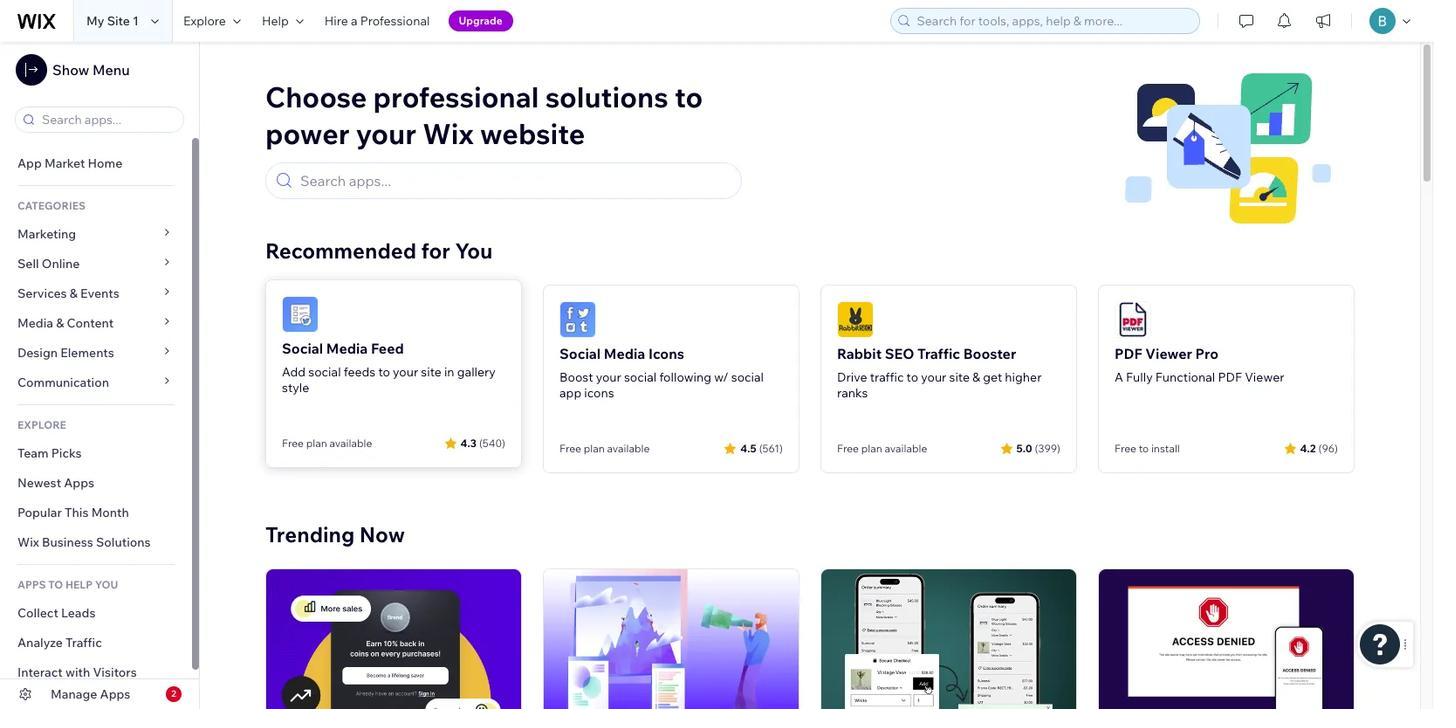 Task type: locate. For each thing, give the bounding box(es) containing it.
site inside rabbit seo traffic booster drive traffic to your site & get higher ranks
[[950, 369, 970, 385]]

viewer
[[1146, 345, 1193, 362], [1246, 369, 1285, 385]]

your inside rabbit seo traffic booster drive traffic to your site & get higher ranks
[[922, 369, 947, 385]]

manage
[[51, 686, 97, 702]]

site left get
[[950, 369, 970, 385]]

1 horizontal spatial apps
[[100, 686, 130, 702]]

team
[[17, 445, 49, 461]]

media up design
[[17, 315, 53, 331]]

plan down style
[[306, 437, 327, 450]]

choose
[[265, 79, 367, 114]]

1 vertical spatial &
[[56, 315, 64, 331]]

app
[[17, 155, 42, 171]]

2 horizontal spatial &
[[973, 369, 981, 385]]

pdf down the pro
[[1219, 369, 1243, 385]]

a
[[351, 13, 358, 29]]

gallery
[[457, 364, 496, 380]]

apps for newest apps
[[64, 475, 94, 491]]

1 horizontal spatial traffic
[[918, 345, 961, 362]]

0 horizontal spatial search apps... field
[[37, 107, 178, 132]]

1 horizontal spatial viewer
[[1246, 369, 1285, 385]]

app
[[560, 385, 582, 401]]

online
[[42, 256, 80, 272]]

&
[[70, 286, 78, 301], [56, 315, 64, 331], [973, 369, 981, 385]]

traffic
[[918, 345, 961, 362], [66, 635, 102, 651]]

free
[[282, 437, 304, 450], [560, 442, 582, 455], [838, 442, 859, 455], [1115, 442, 1137, 455]]

social for social media feed
[[282, 340, 323, 357]]

1 horizontal spatial plan
[[584, 442, 605, 455]]

free left install
[[1115, 442, 1137, 455]]

traffic down the leads
[[66, 635, 102, 651]]

help button
[[251, 0, 314, 42]]

wix down professional
[[423, 116, 474, 151]]

free down style
[[282, 437, 304, 450]]

my site 1
[[86, 13, 139, 29]]

social
[[309, 364, 341, 380], [624, 369, 657, 385], [732, 369, 764, 385]]

apps up this
[[64, 475, 94, 491]]

following
[[660, 369, 712, 385]]

plan for add
[[306, 437, 327, 450]]

explore
[[17, 418, 66, 431]]

1 horizontal spatial social
[[560, 345, 601, 362]]

wix down popular
[[17, 534, 39, 550]]

0 horizontal spatial available
[[330, 437, 372, 450]]

1 horizontal spatial free plan available
[[560, 442, 650, 455]]

sell
[[17, 256, 39, 272]]

0 horizontal spatial social
[[309, 364, 341, 380]]

social media icons logo image
[[560, 301, 596, 338]]

2 horizontal spatial plan
[[862, 442, 883, 455]]

collect leads link
[[0, 598, 192, 628]]

social right add
[[309, 364, 341, 380]]

Search apps... field
[[37, 107, 178, 132], [295, 163, 734, 198]]

media inside sidebar element
[[17, 315, 53, 331]]

your right boost
[[596, 369, 622, 385]]

to down feed
[[378, 364, 390, 380]]

to right 'traffic'
[[907, 369, 919, 385]]

trending now
[[265, 521, 405, 548]]

& left get
[[973, 369, 981, 385]]

traffic inside rabbit seo traffic booster drive traffic to your site & get higher ranks
[[918, 345, 961, 362]]

plan for boost
[[584, 442, 605, 455]]

analyze traffic
[[17, 635, 102, 651]]

social down icons
[[624, 369, 657, 385]]

(399)
[[1035, 441, 1061, 455]]

app market home link
[[0, 148, 192, 178]]

apps inside "link"
[[64, 475, 94, 491]]

plan
[[306, 437, 327, 450], [584, 442, 605, 455], [862, 442, 883, 455]]

viewer right functional on the bottom right of page
[[1246, 369, 1285, 385]]

boost
[[560, 369, 593, 385]]

free for social media feed
[[282, 437, 304, 450]]

app market home
[[17, 155, 123, 171]]

elements
[[60, 345, 114, 361]]

social right w/
[[732, 369, 764, 385]]

professional
[[360, 13, 430, 29]]

site left in
[[421, 364, 442, 380]]

media up 'feeds'
[[326, 340, 368, 357]]

media & content
[[17, 315, 114, 331]]

2
[[171, 688, 176, 700]]

0 horizontal spatial &
[[56, 315, 64, 331]]

1 horizontal spatial site
[[950, 369, 970, 385]]

& inside services & events link
[[70, 286, 78, 301]]

free plan available down style
[[282, 437, 372, 450]]

0 horizontal spatial social
[[282, 340, 323, 357]]

leads
[[61, 605, 96, 621]]

your inside the social media feed add social feeds to your site in gallery style
[[393, 364, 418, 380]]

apps down visitors
[[100, 686, 130, 702]]

(96)
[[1319, 441, 1339, 455]]

1 vertical spatial traffic
[[66, 635, 102, 651]]

media
[[17, 315, 53, 331], [326, 340, 368, 357], [604, 345, 646, 362]]

to
[[675, 79, 703, 114], [378, 364, 390, 380], [907, 369, 919, 385], [1139, 442, 1150, 455]]

0 vertical spatial pdf
[[1115, 345, 1143, 362]]

newest apps link
[[0, 468, 192, 498]]

1 horizontal spatial search apps... field
[[295, 163, 734, 198]]

2 horizontal spatial available
[[885, 442, 928, 455]]

power
[[265, 116, 350, 151]]

search apps... field up home
[[37, 107, 178, 132]]

home
[[88, 155, 123, 171]]

0 vertical spatial wix
[[423, 116, 474, 151]]

0 vertical spatial traffic
[[918, 345, 961, 362]]

free for pdf viewer pro
[[1115, 442, 1137, 455]]

& inside media & content link
[[56, 315, 64, 331]]

booster
[[964, 345, 1017, 362]]

0 vertical spatial &
[[70, 286, 78, 301]]

services & events link
[[0, 279, 192, 308]]

media left icons
[[604, 345, 646, 362]]

collect
[[17, 605, 58, 621]]

available
[[330, 437, 372, 450], [607, 442, 650, 455], [885, 442, 928, 455]]

plan down ranks
[[862, 442, 883, 455]]

pdf up a
[[1115, 345, 1143, 362]]

free down the app
[[560, 442, 582, 455]]

analyze traffic link
[[0, 628, 192, 658]]

0 vertical spatial apps
[[64, 475, 94, 491]]

available down 'feeds'
[[330, 437, 372, 450]]

site
[[107, 13, 130, 29]]

feed
[[371, 340, 404, 357]]

recommended for you
[[265, 238, 493, 264]]

0 horizontal spatial wix
[[17, 534, 39, 550]]

newest apps
[[17, 475, 94, 491]]

traffic right seo
[[918, 345, 961, 362]]

2 horizontal spatial media
[[604, 345, 646, 362]]

1 vertical spatial apps
[[100, 686, 130, 702]]

media inside the social media feed add social feeds to your site in gallery style
[[326, 340, 368, 357]]

2 vertical spatial &
[[973, 369, 981, 385]]

plan for booster
[[862, 442, 883, 455]]

& left events
[[70, 286, 78, 301]]

this
[[65, 505, 89, 521]]

in
[[444, 364, 455, 380]]

free down ranks
[[838, 442, 859, 455]]

& left content
[[56, 315, 64, 331]]

social up add
[[282, 340, 323, 357]]

your right 'traffic'
[[922, 369, 947, 385]]

1 vertical spatial wix
[[17, 534, 39, 550]]

free for rabbit seo traffic booster
[[838, 442, 859, 455]]

communication
[[17, 375, 112, 390]]

free for social media icons
[[560, 442, 582, 455]]

apps to help you
[[17, 578, 118, 591]]

to right solutions
[[675, 79, 703, 114]]

0 horizontal spatial plan
[[306, 437, 327, 450]]

events
[[80, 286, 119, 301]]

your inside social media icons boost your social following w/ social app icons
[[596, 369, 622, 385]]

your down feed
[[393, 364, 418, 380]]

available down the icons
[[607, 442, 650, 455]]

media inside social media icons boost your social following w/ social app icons
[[604, 345, 646, 362]]

social up boost
[[560, 345, 601, 362]]

0 horizontal spatial media
[[17, 315, 53, 331]]

available for add
[[330, 437, 372, 450]]

1 horizontal spatial &
[[70, 286, 78, 301]]

get
[[984, 369, 1003, 385]]

1 horizontal spatial media
[[326, 340, 368, 357]]

0 horizontal spatial site
[[421, 364, 442, 380]]

free plan available for add
[[282, 437, 372, 450]]

picks
[[51, 445, 82, 461]]

plan down the icons
[[584, 442, 605, 455]]

0 vertical spatial search apps... field
[[37, 107, 178, 132]]

search apps... field down website
[[295, 163, 734, 198]]

your right power
[[356, 116, 417, 151]]

popular
[[17, 505, 62, 521]]

wix
[[423, 116, 474, 151], [17, 534, 39, 550]]

rabbit seo traffic booster logo image
[[838, 301, 874, 338]]

0 vertical spatial viewer
[[1146, 345, 1193, 362]]

to inside rabbit seo traffic booster drive traffic to your site & get higher ranks
[[907, 369, 919, 385]]

1 vertical spatial search apps... field
[[295, 163, 734, 198]]

1 vertical spatial viewer
[[1246, 369, 1285, 385]]

site inside the social media feed add social feeds to your site in gallery style
[[421, 364, 442, 380]]

site for traffic
[[950, 369, 970, 385]]

free plan available down the icons
[[560, 442, 650, 455]]

0 horizontal spatial traffic
[[66, 635, 102, 651]]

upgrade
[[459, 14, 503, 27]]

hire a professional link
[[314, 0, 441, 42]]

1 horizontal spatial pdf
[[1219, 369, 1243, 385]]

site for feed
[[421, 364, 442, 380]]

wix inside choose professional solutions to power your wix website
[[423, 116, 474, 151]]

1 horizontal spatial available
[[607, 442, 650, 455]]

0 horizontal spatial apps
[[64, 475, 94, 491]]

0 horizontal spatial viewer
[[1146, 345, 1193, 362]]

se ranking poster image
[[544, 569, 799, 709]]

viewer up functional on the bottom right of page
[[1146, 345, 1193, 362]]

free plan available down ranks
[[838, 442, 928, 455]]

available down 'traffic'
[[885, 442, 928, 455]]

1 horizontal spatial wix
[[423, 116, 474, 151]]

your
[[356, 116, 417, 151], [393, 364, 418, 380], [596, 369, 622, 385], [922, 369, 947, 385]]

design
[[17, 345, 58, 361]]

0 horizontal spatial free plan available
[[282, 437, 372, 450]]

rabbit seo traffic booster drive traffic to your site & get higher ranks
[[838, 345, 1042, 401]]

4.5 (561)
[[741, 441, 783, 455]]

search apps... field inside sidebar element
[[37, 107, 178, 132]]

social inside social media icons boost your social following w/ social app icons
[[560, 345, 601, 362]]

social inside the social media feed add social feeds to your site in gallery style
[[282, 340, 323, 357]]

(561)
[[760, 441, 783, 455]]

show
[[52, 61, 89, 79]]

design elements link
[[0, 338, 192, 368]]

2 horizontal spatial free plan available
[[838, 442, 928, 455]]



Task type: vqa. For each thing, say whether or not it's contained in the screenshot.
Services & Events link
yes



Task type: describe. For each thing, give the bounding box(es) containing it.
traffic inside analyze traffic link
[[66, 635, 102, 651]]

traffic
[[870, 369, 904, 385]]

interact
[[17, 665, 63, 680]]

recommended
[[265, 238, 417, 264]]

team picks link
[[0, 438, 192, 468]]

manage apps
[[51, 686, 130, 702]]

5.0
[[1017, 441, 1033, 455]]

business
[[42, 534, 93, 550]]

you
[[455, 238, 493, 264]]

& for content
[[56, 315, 64, 331]]

sidebar element
[[0, 42, 200, 709]]

social inside the social media feed add social feeds to your site in gallery style
[[309, 364, 341, 380]]

trending
[[265, 521, 355, 548]]

functional
[[1156, 369, 1216, 385]]

collect leads
[[17, 605, 96, 621]]

social media icons boost your social following w/ social app icons
[[560, 345, 764, 401]]

design elements
[[17, 345, 114, 361]]

higher
[[1006, 369, 1042, 385]]

visitors
[[93, 665, 137, 680]]

interact with visitors link
[[0, 658, 192, 687]]

feeds
[[344, 364, 376, 380]]

available for boost
[[607, 442, 650, 455]]

icons
[[649, 345, 685, 362]]

style
[[282, 380, 309, 396]]

twism: your own coin & rewards poster image
[[266, 569, 521, 709]]

available for booster
[[885, 442, 928, 455]]

your inside choose professional solutions to power your wix website
[[356, 116, 417, 151]]

content
[[67, 315, 114, 331]]

add
[[282, 364, 306, 380]]

you
[[95, 578, 118, 591]]

hire
[[325, 13, 348, 29]]

& inside rabbit seo traffic booster drive traffic to your site & get higher ranks
[[973, 369, 981, 385]]

blockify fraud ip blocker poster image
[[1100, 569, 1355, 709]]

1 vertical spatial pdf
[[1219, 369, 1243, 385]]

services
[[17, 286, 67, 301]]

for
[[421, 238, 451, 264]]

social for social media icons
[[560, 345, 601, 362]]

marketing
[[17, 226, 76, 242]]

popular this month link
[[0, 498, 192, 528]]

solutions
[[546, 79, 669, 114]]

explore
[[183, 13, 226, 29]]

menu
[[92, 61, 130, 79]]

ranks
[[838, 385, 868, 401]]

upgrade button
[[449, 10, 513, 31]]

social media feed logo image
[[282, 296, 319, 333]]

Search for tools, apps, help & more... field
[[912, 9, 1195, 33]]

popular this month
[[17, 505, 129, 521]]

& for events
[[70, 286, 78, 301]]

4.5
[[741, 441, 757, 455]]

free plan available for boost
[[560, 442, 650, 455]]

media for social media icons
[[604, 345, 646, 362]]

help
[[65, 578, 93, 591]]

analyze
[[17, 635, 63, 651]]

website
[[480, 116, 585, 151]]

2 horizontal spatial social
[[732, 369, 764, 385]]

free to install
[[1115, 442, 1181, 455]]

wix business solutions
[[17, 534, 151, 550]]

with
[[65, 665, 90, 680]]

media for social media feed
[[326, 340, 368, 357]]

communication link
[[0, 368, 192, 397]]

services & events
[[17, 286, 119, 301]]

media & content link
[[0, 308, 192, 338]]

sell online link
[[0, 249, 192, 279]]

sell online
[[17, 256, 80, 272]]

apps for manage apps
[[100, 686, 130, 702]]

help
[[262, 13, 289, 29]]

free plan available for booster
[[838, 442, 928, 455]]

4.2 (96)
[[1301, 441, 1339, 455]]

solutions
[[96, 534, 151, 550]]

install
[[1152, 442, 1181, 455]]

4.3 (540)
[[461, 436, 506, 449]]

to
[[48, 578, 63, 591]]

(540)
[[479, 436, 506, 449]]

reconvert upsell & cross sell poster image
[[822, 569, 1077, 709]]

icons
[[585, 385, 614, 401]]

pdf viewer pro a fully functional pdf viewer
[[1115, 345, 1285, 385]]

fully
[[1127, 369, 1153, 385]]

to inside choose professional solutions to power your wix website
[[675, 79, 703, 114]]

wix business solutions link
[[0, 528, 192, 557]]

marketing link
[[0, 219, 192, 249]]

a
[[1115, 369, 1124, 385]]

show menu button
[[16, 54, 130, 86]]

apps
[[17, 578, 46, 591]]

0 horizontal spatial pdf
[[1115, 345, 1143, 362]]

wix inside sidebar element
[[17, 534, 39, 550]]

now
[[360, 521, 405, 548]]

seo
[[885, 345, 915, 362]]

my
[[86, 13, 104, 29]]

hire a professional
[[325, 13, 430, 29]]

to left install
[[1139, 442, 1150, 455]]

pdf viewer pro logo image
[[1115, 301, 1152, 338]]

choose professional solutions to power your wix website
[[265, 79, 703, 151]]

professional
[[373, 79, 539, 114]]

newest
[[17, 475, 61, 491]]

drive
[[838, 369, 868, 385]]

to inside the social media feed add social feeds to your site in gallery style
[[378, 364, 390, 380]]

team picks
[[17, 445, 82, 461]]

1 horizontal spatial social
[[624, 369, 657, 385]]

market
[[44, 155, 85, 171]]

pro
[[1196, 345, 1219, 362]]



